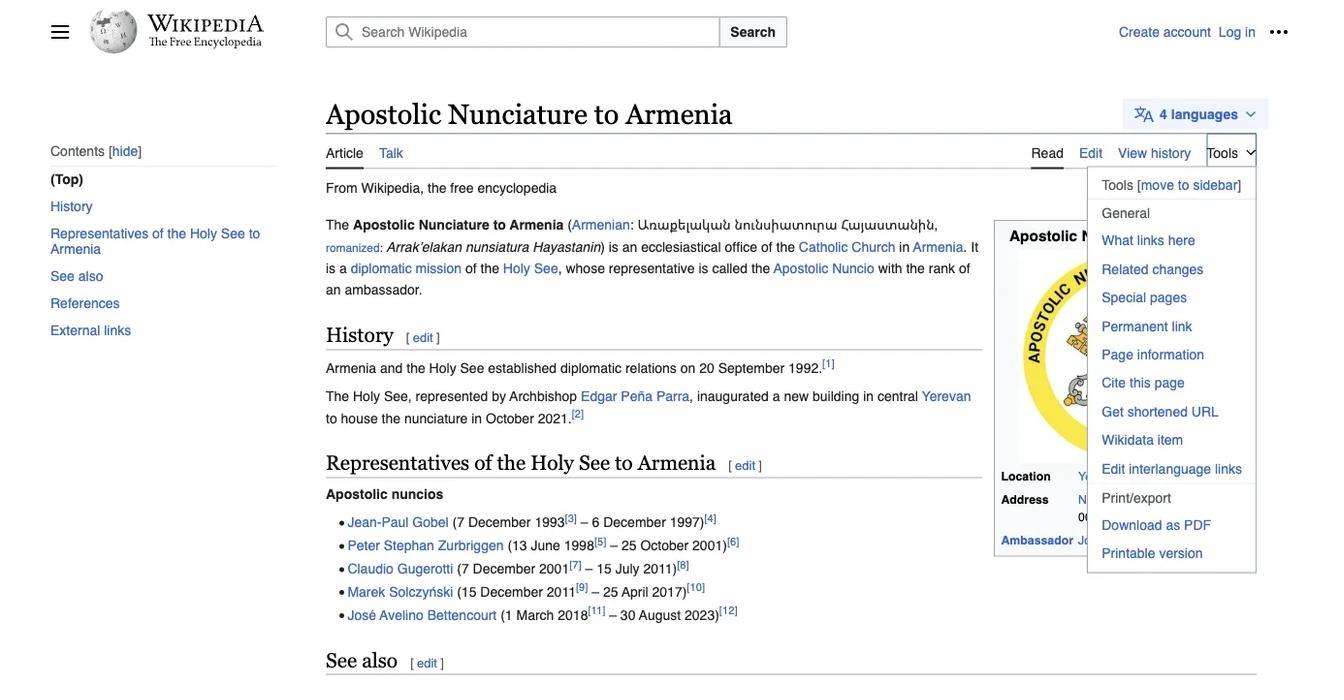 Task type: vqa. For each thing, say whether or not it's contained in the screenshot.


Task type: locate. For each thing, give the bounding box(es) containing it.
1 vertical spatial an
[[326, 282, 341, 298]]

josé down 0010
[[1079, 533, 1104, 548]]

[8] link
[[677, 559, 689, 571]]

a down romanized link
[[339, 261, 347, 276]]

holy up house on the left
[[353, 389, 380, 404]]

romanized
[[326, 241, 380, 254]]

catholic
[[799, 239, 848, 255]]

claudio gugerotti (7 december 2001 [7] – 15 july 2011) [8]
[[348, 559, 689, 577]]

history down (top)
[[50, 199, 93, 214]]

an
[[622, 239, 638, 255], [326, 282, 341, 298]]

0 horizontal spatial is
[[326, 261, 336, 276]]

2 horizontal spatial ]
[[759, 459, 762, 473]]

0 horizontal spatial see also
[[50, 269, 103, 284]]

2011
[[547, 584, 576, 600]]

church
[[852, 239, 896, 255]]

, up northern avenue on the bottom right
[[1122, 470, 1125, 484]]

0 vertical spatial tools
[[1207, 145, 1239, 161]]

gugerotti
[[397, 561, 453, 577]]

[7]
[[570, 559, 582, 571]]

see up the "represented"
[[460, 360, 484, 376]]

apostolic nunciature to armenia for from wikipedia, the free encyclopedia
[[326, 98, 733, 130]]

the down office
[[752, 261, 770, 276]]

josé down marek
[[348, 608, 376, 623]]

with
[[878, 261, 903, 276]]

also
[[78, 269, 103, 284], [362, 649, 398, 672]]

a inside the holy see, represented by archbishop edgar peña parra , inaugurated a new building in central yerevan to house the nunciature in october 2021. [2]
[[773, 389, 780, 404]]

ambassador.
[[345, 282, 423, 298]]

0 vertical spatial josé
[[1079, 533, 1104, 548]]

0 horizontal spatial history
[[50, 199, 93, 214]]

yerevan link up the northern
[[1079, 470, 1122, 484]]

history up and
[[326, 324, 394, 347]]

– inside josé avelino bettencourt (1 march 2018 [11] – 30 august 2023) [12]
[[609, 608, 617, 623]]

links up the 17,
[[1215, 461, 1242, 477]]

edit link down ambassador.
[[413, 331, 433, 345]]

see
[[221, 226, 245, 241], [534, 261, 558, 276], [50, 269, 75, 284], [460, 360, 484, 376], [579, 452, 610, 475], [326, 649, 357, 672]]

october up 2011)
[[640, 538, 689, 554]]

of
[[152, 226, 164, 241], [761, 239, 773, 255], [465, 261, 477, 276], [959, 261, 970, 276], [474, 452, 492, 475]]

[ down ambassador.
[[406, 331, 410, 345]]

the right with at the right of page
[[906, 261, 925, 276]]

[5] link
[[594, 536, 607, 548]]

– inside jean-paul gobel (7 december 1993 [3] – 6 december 1997) [4]
[[581, 515, 588, 531]]

in right log
[[1245, 24, 1256, 40]]

account
[[1164, 24, 1211, 40]]

1 horizontal spatial apostolic nunciature to armenia
[[1010, 228, 1241, 245]]

1 vertical spatial edit link
[[735, 459, 756, 473]]

0 horizontal spatial links
[[104, 323, 131, 338]]

december up (1
[[480, 584, 543, 600]]

october inside the holy see, represented by archbishop edgar peña parra , inaugurated a new building in central yerevan to house the nunciature in october 2021. [2]
[[486, 411, 534, 426]]

1 horizontal spatial yerevan
[[1079, 470, 1122, 484]]

is right ")"
[[609, 239, 619, 255]]

history link
[[50, 193, 277, 220]]

to inside the holy see, represented by archbishop edgar peña parra , inaugurated a new building in central yerevan to house the nunciature in october 2021. [2]
[[326, 411, 337, 426]]

0 horizontal spatial october
[[486, 411, 534, 426]]

personal tools navigation
[[1119, 16, 1295, 48]]

wikidata
[[1102, 432, 1154, 448]]

[4]
[[705, 513, 717, 525]]

] for representatives of the holy see to armenia
[[759, 459, 762, 473]]

1 horizontal spatial ]
[[441, 656, 444, 670]]

the up jean-paul gobel (7 december 1993 [3] – 6 december 1997) [4]
[[497, 452, 526, 475]]

holy down nunsiatura in the top of the page
[[503, 261, 530, 276]]

: up diplomatic mission link at the top left of the page
[[380, 241, 383, 254]]

diplomatic up edgar
[[561, 360, 622, 376]]

1 the from the top
[[326, 217, 349, 233]]

to inside tools move to sidebar
[[1178, 178, 1190, 193]]

1 horizontal spatial josé avelino bettencourt link
[[1079, 533, 1210, 548]]

the right and
[[407, 360, 426, 376]]

free
[[450, 180, 474, 196]]

[6]
[[727, 536, 739, 548]]

1993
[[535, 515, 565, 531]]

0 vertical spatial a
[[339, 261, 347, 276]]

ambassador
[[1001, 533, 1074, 548]]

2 vertical spatial links
[[1215, 461, 1242, 477]]

1 vertical spatial a
[[773, 389, 780, 404]]

0 vertical spatial yerevan link
[[922, 389, 971, 404]]

0 vertical spatial ]
[[436, 331, 440, 345]]

building
[[813, 389, 860, 404]]

, down the on
[[690, 389, 693, 404]]

the down history link
[[167, 226, 186, 241]]

1 vertical spatial edit
[[735, 459, 756, 473]]

.
[[964, 239, 967, 255]]

cite
[[1102, 375, 1126, 391]]

apostolic down wikipedia,
[[353, 217, 415, 233]]

– right [9] at the bottom of the page
[[592, 584, 599, 600]]

in left central
[[863, 389, 874, 404]]

yerevan link right central
[[922, 389, 971, 404]]

edit down ambassador.
[[413, 331, 433, 345]]

apostolic nunciature to armenia element
[[326, 169, 1257, 684]]

1 horizontal spatial see also
[[326, 649, 398, 672]]

0 vertical spatial edit link
[[413, 331, 433, 345]]

apostolic nunciature to armenia down general
[[1010, 228, 1241, 245]]

[ down inaugurated
[[729, 459, 732, 473]]

catholic church link
[[799, 239, 896, 255]]

april
[[622, 584, 648, 600]]

the inside "representatives of the holy see to armenia"
[[167, 226, 186, 241]]

in inside personal tools 'navigation'
[[1245, 24, 1256, 40]]

an down romanized
[[326, 282, 341, 298]]

download as pdf link
[[1088, 512, 1256, 539]]

what links here link
[[1088, 227, 1256, 254]]

tools up general
[[1102, 177, 1134, 193]]

0 horizontal spatial apostolic nunciature to armenia
[[326, 98, 733, 130]]

[2] link
[[572, 408, 584, 421]]

edit for see also
[[417, 656, 437, 670]]

see also down marek
[[326, 649, 398, 672]]

[ edit ] down solczyński on the bottom of the page
[[410, 656, 444, 670]]

history
[[50, 199, 93, 214], [326, 324, 394, 347]]

december down (13
[[473, 561, 536, 577]]

tools up sidebar
[[1207, 145, 1239, 161]]

apostolic nunciature to armenia up encyclopedia
[[326, 98, 733, 130]]

0 horizontal spatial [
[[406, 331, 410, 345]]

edit link for see also
[[417, 656, 437, 670]]

the down see,
[[382, 411, 401, 426]]

representatives of the holy see to armenia down 2021.
[[326, 452, 716, 475]]

language progressive image
[[1135, 105, 1154, 124]]

to inside the apostolic nunciature to armenia ( armenian : առաքելական նունսիատուրա հայաստանին , romanized : arrak'elakan nunsiatura hayastanin ) is an ecclesiastical office of the catholic church in armenia
[[493, 217, 506, 233]]

october
[[486, 411, 534, 426], [640, 538, 689, 554]]

1 vertical spatial [ edit ]
[[729, 459, 762, 473]]

also down marek
[[362, 649, 398, 672]]

1 horizontal spatial bettencourt
[[1149, 533, 1210, 548]]

[9] link
[[576, 582, 588, 594]]

0 horizontal spatial ]
[[436, 331, 440, 345]]

history
[[1151, 145, 1191, 161]]

1 vertical spatial see also
[[326, 649, 398, 672]]

representatives
[[50, 226, 149, 241], [326, 452, 470, 475]]

josé avelino bettencourt link down download
[[1079, 533, 1210, 548]]

a
[[339, 261, 347, 276], [773, 389, 780, 404]]

1 horizontal spatial avelino
[[1107, 533, 1145, 548]]

print/export
[[1102, 490, 1171, 506]]

edit down wikidata
[[1102, 461, 1125, 477]]

0 horizontal spatial avelino
[[380, 608, 424, 623]]

apostolic nunciature to armenia
[[326, 98, 733, 130], [1010, 228, 1241, 245]]

1 vertical spatial edit
[[1102, 461, 1125, 477]]

1 vertical spatial josé avelino bettencourt link
[[348, 608, 497, 623]]

october down by
[[486, 411, 534, 426]]

of right mission
[[465, 261, 477, 276]]

item
[[1158, 432, 1183, 448]]

see also up references
[[50, 269, 103, 284]]

0 vertical spatial (7
[[453, 515, 465, 531]]

1 horizontal spatial 25
[[622, 538, 637, 554]]

wikipedia image
[[147, 15, 264, 32]]

the
[[428, 180, 447, 196], [167, 226, 186, 241], [776, 239, 795, 255], [481, 261, 499, 276], [752, 261, 770, 276], [906, 261, 925, 276], [407, 360, 426, 376], [382, 411, 401, 426], [497, 452, 526, 475]]

0 vertical spatial josé avelino bettencourt link
[[1079, 533, 1210, 548]]

rank
[[929, 261, 955, 276]]

what links here
[[1102, 233, 1196, 248]]

see also
[[50, 269, 103, 284], [326, 649, 398, 672]]

1 vertical spatial 25
[[603, 584, 618, 600]]

0 horizontal spatial 25
[[603, 584, 618, 600]]

romanized link
[[326, 241, 380, 254]]

of right office
[[761, 239, 773, 255]]

the inside the holy see, represented by archbishop edgar peña parra , inaugurated a new building in central yerevan to house the nunciature in october 2021. [2]
[[382, 411, 401, 426]]

0 vertical spatial diplomatic
[[351, 261, 412, 276]]

0 horizontal spatial also
[[78, 269, 103, 284]]

edit inside edit interlanguage links link
[[1102, 461, 1125, 477]]

see inside "representatives of the holy see to armenia"
[[221, 226, 245, 241]]

25 up july
[[622, 538, 637, 554]]

1 horizontal spatial a
[[773, 389, 780, 404]]

0 vertical spatial see also
[[50, 269, 103, 284]]

holy down 2021.
[[531, 452, 574, 475]]

0 horizontal spatial an
[[326, 282, 341, 298]]

, down hayastanin
[[558, 261, 562, 276]]

edgar peña parra link
[[581, 389, 690, 404]]

see inside 'armenia and the holy see established diplomatic relations on 20 september 1992. [1]'
[[460, 360, 484, 376]]

. it is a
[[326, 239, 979, 276]]

armenia up changes
[[1182, 228, 1241, 245]]

1 vertical spatial apostolic nunciature to armenia
[[1010, 228, 1241, 245]]

1 horizontal spatial is
[[609, 239, 619, 255]]

references
[[50, 296, 120, 311]]

0 horizontal spatial representatives
[[50, 226, 149, 241]]

0 vertical spatial edit
[[413, 331, 433, 345]]

0 vertical spatial links
[[1137, 233, 1165, 248]]

1 vertical spatial tools
[[1102, 177, 1134, 193]]

of down .
[[959, 261, 970, 276]]

edit for edit
[[1079, 145, 1103, 161]]

the up house on the left
[[326, 389, 349, 404]]

0 horizontal spatial representatives of the holy see to armenia
[[50, 226, 260, 257]]

0 horizontal spatial :
[[380, 241, 383, 254]]

an right ")"
[[622, 239, 638, 255]]

[ edit ] down ambassador.
[[406, 331, 440, 345]]

1 horizontal spatial tools
[[1207, 145, 1239, 161]]

–
[[581, 515, 588, 531], [610, 538, 618, 554], [585, 561, 593, 577], [592, 584, 599, 600], [609, 608, 617, 623]]

0 horizontal spatial tools
[[1102, 177, 1134, 193]]

1 horizontal spatial representatives
[[326, 452, 470, 475]]

josé inside josé avelino bettencourt (1 march 2018 [11] – 30 august 2023) [12]
[[348, 608, 376, 623]]

diplomatic up ambassador.
[[351, 261, 412, 276]]

history inside apostolic nunciature to armenia 'element'
[[326, 324, 394, 347]]

0 vertical spatial yerevan
[[922, 389, 971, 404]]

march
[[516, 608, 554, 623]]

0 horizontal spatial josé
[[348, 608, 376, 623]]

from wikipedia, the free encyclopedia
[[326, 180, 557, 196]]

0 vertical spatial bettencourt
[[1149, 533, 1210, 548]]

1 vertical spatial october
[[640, 538, 689, 554]]

] for history
[[436, 331, 440, 345]]

links for external
[[104, 323, 131, 338]]

1 vertical spatial history
[[326, 324, 394, 347]]

1 vertical spatial [
[[729, 459, 732, 473]]

the down nunsiatura in the top of the page
[[481, 261, 499, 276]]

representatives of the holy see to armenia link
[[50, 220, 277, 263]]

1 vertical spatial also
[[362, 649, 398, 672]]

[ for see also
[[410, 656, 414, 670]]

1 horizontal spatial an
[[622, 239, 638, 255]]

0 vertical spatial representatives
[[50, 226, 149, 241]]

0 vertical spatial representatives of the holy see to armenia
[[50, 226, 260, 257]]

(top)
[[50, 172, 83, 187]]

on
[[681, 360, 696, 376]]

nunciature for history
[[1082, 228, 1160, 245]]

17,
[[1230, 493, 1246, 507]]

armenia left and
[[326, 360, 376, 376]]

avelino down marek solczyński link
[[380, 608, 424, 623]]

talk
[[379, 145, 403, 161]]

references link
[[50, 290, 277, 317]]

0 horizontal spatial diplomatic
[[351, 261, 412, 276]]

create
[[1119, 24, 1160, 40]]

[2]
[[572, 408, 584, 421]]

new
[[784, 389, 809, 404]]

2 vertical spatial edit
[[417, 656, 437, 670]]

is inside . it is a
[[326, 261, 336, 276]]

2 vertical spatial [
[[410, 656, 414, 670]]

1 horizontal spatial also
[[362, 649, 398, 672]]

[ edit ] for representatives of the holy see to armenia
[[729, 459, 762, 473]]

0 horizontal spatial a
[[339, 261, 347, 276]]

1 horizontal spatial links
[[1137, 233, 1165, 248]]

edit link down solczyński on the bottom of the page
[[417, 656, 437, 670]]

representatives of the holy see to armenia inside apostolic nunciature to armenia 'element'
[[326, 452, 716, 475]]

the inside the apostolic nunciature to armenia ( armenian : առաքելական նունսիատուրա հայաստանին , romanized : arrak'elakan nunsiatura hayastanin ) is an ecclesiastical office of the catholic church in armenia
[[776, 239, 795, 255]]

2001)
[[693, 538, 727, 554]]

holy
[[190, 226, 217, 241], [503, 261, 530, 276], [429, 360, 456, 376], [353, 389, 380, 404], [531, 452, 574, 475]]

2 horizontal spatial [
[[729, 459, 732, 473]]

june
[[531, 538, 560, 554]]

6
[[592, 515, 600, 531]]

[ for history
[[406, 331, 410, 345]]

representatives of the holy see to armenia inside representatives of the holy see to armenia 'link'
[[50, 226, 260, 257]]

0 vertical spatial october
[[486, 411, 534, 426]]

[4] link
[[705, 513, 717, 525]]

Search search field
[[303, 16, 1119, 48]]

josé avelino bettencourt link down solczyński on the bottom of the page
[[348, 608, 497, 623]]

december inside 'claudio gugerotti (7 december 2001 [7] – 15 july 2011) [8]'
[[473, 561, 536, 577]]

1 vertical spatial josé
[[348, 608, 376, 623]]

edit down solczyński on the bottom of the page
[[417, 656, 437, 670]]

2 vertical spatial ]
[[441, 656, 444, 670]]

1 vertical spatial links
[[104, 323, 131, 338]]

0 vertical spatial [ edit ]
[[406, 331, 440, 345]]

armenia inside "representatives of the holy see to armenia"
[[50, 241, 101, 257]]

0 vertical spatial the
[[326, 217, 349, 233]]

representatives inside apostolic nunciature to armenia 'element'
[[326, 452, 470, 475]]

bettencourt down as
[[1149, 533, 1210, 548]]

0 vertical spatial an
[[622, 239, 638, 255]]

is down romanized link
[[326, 261, 336, 276]]

representatives inside "representatives of the holy see to armenia"
[[50, 226, 149, 241]]

representatives of the holy see to armenia
[[50, 226, 260, 257], [326, 452, 716, 475]]

the inside the holy see, represented by archbishop edgar peña parra , inaugurated a new building in central yerevan to house the nunciature in october 2021. [2]
[[326, 389, 349, 404]]

representatives down (top)
[[50, 226, 149, 241]]

, up armenia link
[[935, 217, 938, 233]]

the up romanized link
[[326, 217, 349, 233]]

0 vertical spatial apostolic nunciature to armenia
[[326, 98, 733, 130]]

in down the "represented"
[[472, 411, 482, 426]]

nunsiatura
[[465, 239, 529, 255]]

yerevan up the northern
[[1079, 470, 1122, 484]]

nunciature inside the apostolic nunciature to armenia ( armenian : առաքելական նունսիատուրա հայաստանին , romanized : arrak'elakan nunsiatura hayastanin ) is an ecclesiastical office of the catholic church in armenia
[[419, 217, 490, 233]]

wikidata item
[[1102, 432, 1183, 448]]

printable version
[[1102, 546, 1203, 562]]

, inside the apostolic nunciature to armenia ( armenian : առաքելական նունսիատուրա հայաստանին , romanized : arrak'elakan nunsiatura hayastanin ) is an ecclesiastical office of the catholic church in armenia
[[935, 217, 938, 233]]

– right [5] link
[[610, 538, 618, 554]]

edgar
[[581, 389, 617, 404]]

edit link down inaugurated
[[735, 459, 756, 473]]

1 vertical spatial representatives
[[326, 452, 470, 475]]

1 vertical spatial representatives of the holy see to armenia
[[326, 452, 716, 475]]

Search Wikipedia search field
[[326, 16, 720, 48]]

2 the from the top
[[326, 389, 349, 404]]

links up related changes
[[1137, 233, 1165, 248]]

archbishop
[[510, 389, 577, 404]]

of down history link
[[152, 226, 164, 241]]

an inside the apostolic nunciature to armenia ( armenian : առաքելական նունսիատուրա հայաստանին , romanized : arrak'elakan nunsiatura hayastanin ) is an ecclesiastical office of the catholic church in armenia
[[622, 239, 638, 255]]

an inside with the rank of an ambassador.
[[326, 282, 341, 298]]

4 languages
[[1160, 107, 1239, 122]]

0 vertical spatial edit
[[1079, 145, 1103, 161]]

– left 30
[[609, 608, 617, 623]]

(7 up (15
[[457, 561, 469, 577]]

version
[[1159, 546, 1203, 562]]

a left "new"
[[773, 389, 780, 404]]

the left free
[[428, 180, 447, 196]]

is inside the apostolic nunciature to armenia ( armenian : առաքելական նունսիատուրա հայաստանին , romanized : arrak'elakan nunsiatura hayastanin ) is an ecclesiastical office of the catholic church in armenia
[[609, 239, 619, 255]]

(7 up zurbriggen
[[453, 515, 465, 531]]

– right [7]
[[585, 561, 593, 577]]

related changes
[[1102, 261, 1204, 277]]

holy inside the holy see, represented by archbishop edgar peña parra , inaugurated a new building in central yerevan to house the nunciature in october 2021. [2]
[[353, 389, 380, 404]]

armenia up references
[[50, 241, 101, 257]]

jean-paul gobel (7 december 1993 [3] – 6 december 1997) [4]
[[348, 513, 717, 531]]

1 vertical spatial diplomatic
[[561, 360, 622, 376]]

representatives of the holy see to armenia down history link
[[50, 226, 260, 257]]

0 vertical spatial avelino
[[1107, 533, 1145, 548]]

1 horizontal spatial october
[[640, 538, 689, 554]]

1 horizontal spatial :
[[630, 217, 634, 233]]

the inside the apostolic nunciature to armenia ( armenian : առաքելական նունսիատուրա հայաստանին , romanized : arrak'elakan nunsiatura hayastanin ) is an ecclesiastical office of the catholic church in armenia
[[326, 217, 349, 233]]

ecclesiastical
[[641, 239, 721, 255]]

links
[[1137, 233, 1165, 248], [104, 323, 131, 338], [1215, 461, 1242, 477]]

1 vertical spatial bettencourt
[[427, 608, 497, 623]]

parra
[[656, 389, 690, 404]]

[ down solczyński on the bottom of the page
[[410, 656, 414, 670]]

1 horizontal spatial diplomatic
[[561, 360, 622, 376]]

holy up the "represented"
[[429, 360, 456, 376]]

– inside the peter stephan zurbriggen (13 june 1998 [5] – 25 october 2001) [6]
[[610, 538, 618, 554]]

1 vertical spatial :
[[380, 241, 383, 254]]

apostolic nunciature to armenia inside 'element'
[[1010, 228, 1241, 245]]

avelino down download
[[1107, 533, 1145, 548]]

december
[[468, 515, 531, 531], [603, 515, 666, 531], [473, 561, 536, 577], [480, 584, 543, 600]]

edit for edit interlanguage links
[[1102, 461, 1125, 477]]

2 horizontal spatial is
[[699, 261, 709, 276]]

15
[[597, 561, 612, 577]]

] down solczyński on the bottom of the page
[[441, 656, 444, 670]]

nunciature up encyclopedia
[[448, 98, 588, 130]]

1 vertical spatial ]
[[759, 459, 762, 473]]

changes
[[1153, 261, 1204, 277]]

nunciature down general
[[1082, 228, 1160, 245]]

0 vertical spatial 25
[[622, 538, 637, 554]]

of down by
[[474, 452, 492, 475]]

0 horizontal spatial yerevan
[[922, 389, 971, 404]]

october inside the peter stephan zurbriggen (13 june 1998 [5] – 25 october 2001) [6]
[[640, 538, 689, 554]]

december right 6
[[603, 515, 666, 531]]

[ edit ] down inaugurated
[[729, 459, 762, 473]]



Task type: describe. For each thing, give the bounding box(es) containing it.
2017)
[[652, 584, 687, 600]]

(
[[568, 217, 572, 233]]

– for – 6 december 1997)
[[581, 515, 588, 531]]

[12] link
[[719, 605, 738, 618]]

10/1,
[[1171, 493, 1198, 507]]

the apostolic nunciature to armenia ( armenian : առաքելական նունսիատուրա հայաստանին , romanized : arrak'elakan nunsiatura hayastanin ) is an ecclesiastical office of the catholic church in armenia
[[326, 217, 964, 255]]

[7] link
[[570, 559, 582, 571]]

2018
[[558, 608, 588, 623]]

to inside representatives of the holy see to armenia 'link'
[[249, 226, 260, 241]]

see down [2] link
[[579, 452, 610, 475]]

see down hayastanin
[[534, 261, 558, 276]]

0 vertical spatial history
[[50, 199, 93, 214]]

december up (13
[[468, 515, 531, 531]]

december inside marek solczyński (15 december 2011 [9] – 25 april 2017) [10]
[[480, 584, 543, 600]]

as
[[1166, 518, 1180, 533]]

of inside with the rank of an ambassador.
[[959, 261, 970, 276]]

hide button
[[109, 143, 142, 159]]

in inside the apostolic nunciature to armenia ( armenian : առաքելական նունսիատուրա հայաստանին , romanized : arrak'elakan nunsiatura hayastanin ) is an ecclesiastical office of the catholic church in armenia
[[899, 239, 910, 255]]

a inside . it is a
[[339, 261, 347, 276]]

1997)
[[670, 515, 705, 531]]

see also link
[[50, 263, 277, 290]]

apostolic inside the apostolic nunciature to armenia ( armenian : առաքելական նունսիատուրա հայաստանին , romanized : arrak'elakan nunsiatura hayastanin ) is an ecclesiastical office of the catholic church in armenia
[[353, 217, 415, 233]]

edit for representatives of the holy see to armenia
[[735, 459, 756, 473]]

see down marek
[[326, 649, 357, 672]]

sidebar
[[1193, 178, 1238, 193]]

0 horizontal spatial josé avelino bettencourt link
[[348, 608, 497, 623]]

the for apostolic
[[326, 217, 349, 233]]

(7 inside jean-paul gobel (7 december 1993 [3] – 6 december 1997) [4]
[[453, 515, 465, 531]]

bettencourt inside josé avelino bettencourt (1 march 2018 [11] – 30 august 2023) [12]
[[427, 608, 497, 623]]

edit for history
[[413, 331, 433, 345]]

links for what
[[1137, 233, 1165, 248]]

nuncios
[[391, 487, 444, 502]]

[1]
[[823, 358, 835, 370]]

[6] link
[[727, 536, 739, 548]]

arrak'elakan
[[386, 239, 462, 255]]

url
[[1192, 404, 1219, 419]]

external links link
[[50, 317, 277, 344]]

whose
[[566, 261, 605, 276]]

northern avenue link
[[1079, 493, 1168, 507]]

edit link for representatives of the holy see to armenia
[[735, 459, 756, 473]]

claudio
[[348, 561, 394, 577]]

paul
[[382, 515, 409, 531]]

yerevan inside the holy see, represented by archbishop edgar peña parra , inaugurated a new building in central yerevan to house the nunciature in october 2021. [2]
[[922, 389, 971, 404]]

peter stephan zurbriggen (13 june 1998 [5] – 25 october 2001) [6]
[[348, 536, 739, 554]]

– for – 30 august 2023)
[[609, 608, 617, 623]]

armenia and the holy see established diplomatic relations on 20 september 1992. [1]
[[326, 358, 835, 376]]

edit link for history
[[413, 331, 433, 345]]

(7 inside 'claudio gugerotti (7 december 2001 [7] – 15 july 2011) [8]'
[[457, 561, 469, 577]]

[ for representatives of the holy see to armenia
[[729, 459, 732, 473]]

log in and more options image
[[1270, 22, 1289, 42]]

armenia left (
[[510, 217, 564, 233]]

[ edit ] for see also
[[410, 656, 444, 670]]

get
[[1102, 404, 1124, 419]]

armenian
[[572, 217, 630, 233]]

called
[[712, 261, 748, 276]]

apostolic nuncios
[[326, 487, 444, 502]]

related changes link
[[1088, 256, 1256, 283]]

nunciature for from wikipedia, the free encyclopedia
[[448, 98, 588, 130]]

tools move to sidebar
[[1102, 177, 1238, 193]]

[1] link
[[823, 358, 835, 370]]

wikidata item link
[[1088, 427, 1256, 454]]

information
[[1137, 347, 1205, 362]]

of inside 'link'
[[152, 226, 164, 241]]

the inside with the rank of an ambassador.
[[906, 261, 925, 276]]

edit link
[[1079, 133, 1103, 167]]

suite
[[1201, 493, 1226, 507]]

armenia up "1997)"
[[638, 452, 716, 475]]

0 vertical spatial also
[[78, 269, 103, 284]]

talk link
[[379, 133, 403, 167]]

what
[[1102, 233, 1134, 248]]

office
[[725, 239, 758, 255]]

menu image
[[50, 22, 70, 42]]

apostolic down catholic
[[774, 261, 829, 276]]

25 inside the peter stephan zurbriggen (13 june 1998 [5] – 25 october 2001) [6]
[[622, 538, 637, 554]]

apostolic nunciature to armenia main content
[[318, 87, 1289, 684]]

[9]
[[576, 582, 588, 594]]

0 horizontal spatial yerevan link
[[922, 389, 971, 404]]

search button
[[719, 16, 788, 48]]

see up references
[[50, 269, 75, 284]]

inaugurated
[[697, 389, 769, 404]]

armenia inside 'armenia and the holy see established diplomatic relations on 20 september 1992. [1]'
[[326, 360, 376, 376]]

see also inside apostolic nunciature to armenia 'element'
[[326, 649, 398, 672]]

apostolic up talk link
[[326, 98, 441, 130]]

– inside marek solczyński (15 december 2011 [9] – 25 april 2017) [10]
[[592, 584, 599, 600]]

move to sidebar button
[[1137, 178, 1242, 193]]

page information
[[1102, 347, 1205, 362]]

– for – 25 october 2001)
[[610, 538, 618, 554]]

2 horizontal spatial links
[[1215, 461, 1242, 477]]

diplomatic inside 'armenia and the holy see established diplomatic relations on 20 september 1992. [1]'
[[561, 360, 622, 376]]

of inside the apostolic nunciature to armenia ( armenian : առաքելական նունսիատուրա հայաստանին , romanized : arrak'elakan nunsiatura hayastanin ) is an ecclesiastical office of the catholic church in armenia
[[761, 239, 773, 255]]

the inside 'armenia and the holy see established diplomatic relations on 20 september 1992. [1]'
[[407, 360, 426, 376]]

armenia up the avenue
[[1128, 470, 1172, 484]]

tools for tools move to sidebar
[[1102, 177, 1134, 193]]

read
[[1031, 145, 1064, 161]]

0 vertical spatial :
[[630, 217, 634, 233]]

solczyński
[[389, 584, 453, 600]]

august
[[639, 608, 681, 623]]

gobel
[[413, 515, 449, 531]]

apostolic nunciature to armenia for history
[[1010, 228, 1241, 245]]

holy inside 'armenia and the holy see established diplomatic relations on 20 september 1992. [1]'
[[429, 360, 456, 376]]

external
[[50, 323, 100, 338]]

encyclopedia
[[478, 180, 557, 196]]

apostolic right it on the top right of page
[[1010, 228, 1078, 245]]

, inside the holy see, represented by archbishop edgar peña parra , inaugurated a new building in central yerevan to house the nunciature in october 2021. [2]
[[690, 389, 693, 404]]

(top) link
[[50, 166, 291, 193]]

see,
[[384, 389, 412, 404]]

article link
[[326, 133, 364, 169]]

25 inside marek solczyński (15 december 2011 [9] – 25 april 2017) [10]
[[603, 584, 618, 600]]

cite this page link
[[1088, 370, 1256, 397]]

wikipedia,
[[361, 180, 424, 196]]

2011)
[[643, 561, 677, 577]]

representative
[[609, 261, 695, 276]]

[ edit ] for history
[[406, 331, 440, 345]]

the free encyclopedia image
[[149, 37, 262, 49]]

– inside 'claudio gugerotti (7 december 2001 [7] – 15 july 2011) [8]'
[[585, 561, 593, 577]]

marek solczyński link
[[348, 584, 453, 600]]

general
[[1102, 206, 1150, 221]]

2001
[[539, 561, 570, 577]]

1 vertical spatial yerevan
[[1079, 470, 1122, 484]]

see also inside see also link
[[50, 269, 103, 284]]

holy inside "representatives of the holy see to armenia"
[[190, 226, 217, 241]]

download
[[1102, 518, 1162, 533]]

avelino inside josé avelino bettencourt (1 march 2018 [11] – 30 august 2023) [12]
[[380, 608, 424, 623]]

page information link
[[1088, 341, 1256, 368]]

permanent
[[1102, 318, 1168, 334]]

shortened
[[1128, 404, 1188, 419]]

1 horizontal spatial yerevan link
[[1079, 470, 1122, 484]]

[3] link
[[565, 513, 577, 525]]

also inside apostolic nunciature to armenia 'element'
[[362, 649, 398, 672]]

[11] link
[[588, 605, 605, 618]]

hayastanin
[[533, 239, 601, 255]]

1 horizontal spatial josé
[[1079, 533, 1104, 548]]

the for holy
[[326, 389, 349, 404]]

armenia down search search box
[[626, 98, 733, 130]]

move
[[1141, 178, 1174, 193]]

contents hide
[[50, 143, 138, 158]]

10/1, suite 17, 0010
[[1079, 493, 1246, 525]]

1998
[[564, 538, 594, 554]]

marek
[[348, 584, 385, 600]]

permanent link
[[1102, 318, 1193, 334]]

house
[[341, 411, 378, 426]]

] for see also
[[441, 656, 444, 670]]

apostolic up jean-
[[326, 487, 388, 502]]

tools for tools
[[1207, 145, 1239, 161]]

armenia up rank
[[913, 239, 964, 255]]

contents
[[50, 143, 105, 158]]

pages
[[1150, 290, 1187, 305]]



